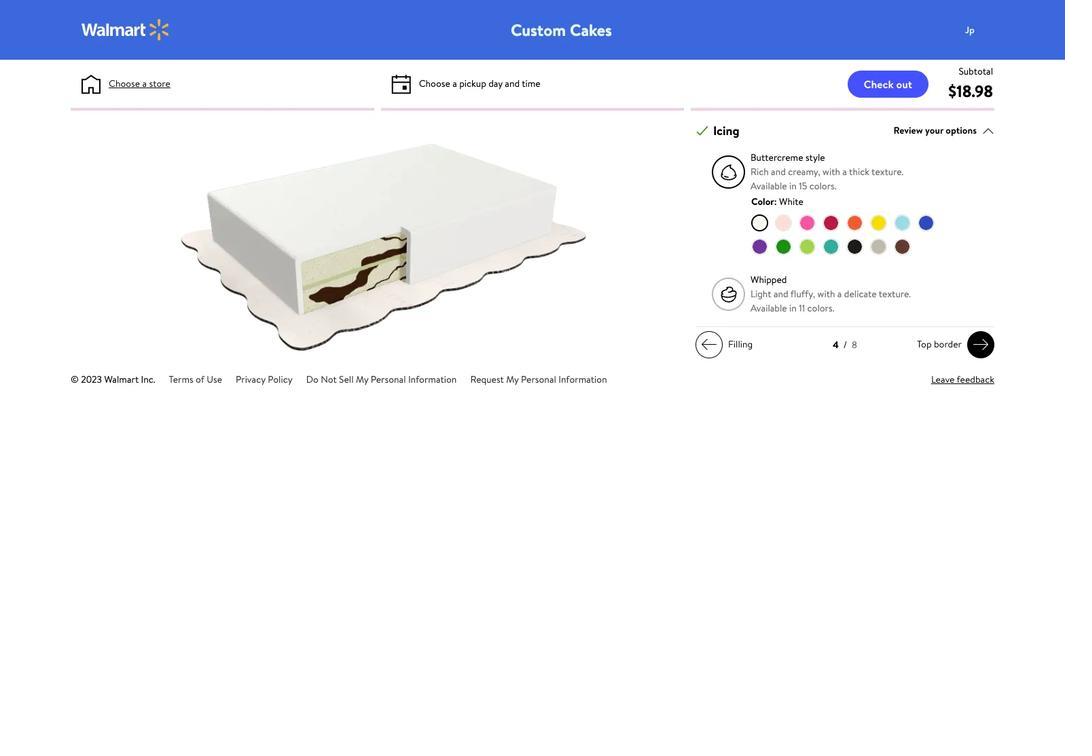 Task type: vqa. For each thing, say whether or not it's contained in the screenshot.
/
yes



Task type: describe. For each thing, give the bounding box(es) containing it.
choose a store
[[109, 77, 170, 90]]

© 2023 walmart inc.
[[71, 373, 155, 387]]

colors. inside buttercreme style rich and creamy, with a thick texture. available in 15 colors.
[[810, 179, 837, 193]]

4 / 8
[[833, 338, 857, 352]]

your
[[925, 124, 944, 137]]

a inside buttercreme style rich and creamy, with a thick texture. available in 15 colors.
[[843, 165, 847, 179]]

do
[[306, 373, 318, 387]]

colors. inside whipped light and fluffy, with a delicate texture. available in 11 colors.
[[807, 302, 835, 315]]

review your options link
[[894, 122, 995, 140]]

4
[[833, 338, 839, 352]]

1 personal from the left
[[371, 373, 406, 387]]

1 my from the left
[[356, 373, 368, 387]]

custom
[[511, 18, 566, 41]]

2 personal from the left
[[521, 373, 556, 387]]

light
[[751, 287, 771, 301]]

review your options element
[[894, 124, 977, 138]]

and inside buttercreme style rich and creamy, with a thick texture. available in 15 colors.
[[771, 165, 786, 179]]

do not sell my personal information
[[306, 373, 457, 387]]

a inside whipped light and fluffy, with a delicate texture. available in 11 colors.
[[837, 287, 842, 301]]

terms of use
[[169, 373, 222, 387]]

and inside whipped light and fluffy, with a delicate texture. available in 11 colors.
[[774, 287, 789, 301]]

sell
[[339, 373, 354, 387]]

choose a pickup day and time
[[419, 77, 541, 90]]

available inside buttercreme style rich and creamy, with a thick texture. available in 15 colors.
[[751, 179, 787, 193]]

buttercreme style rich and creamy, with a thick texture. available in 15 colors.
[[751, 151, 904, 193]]

review
[[894, 124, 923, 137]]

privacy policy link
[[236, 373, 293, 387]]

do not sell my personal information link
[[306, 373, 457, 387]]

subtotal
[[959, 65, 993, 78]]

custom cakes
[[511, 18, 612, 41]]

terms of use link
[[169, 373, 222, 387]]

top
[[917, 338, 932, 351]]

request my personal information link
[[470, 373, 607, 387]]

©
[[71, 373, 79, 387]]

icon for continue arrow image inside top border link
[[973, 336, 989, 353]]

jp
[[965, 23, 975, 36]]

filling
[[728, 338, 753, 351]]

subtotal $18.98
[[949, 65, 993, 103]]

inc.
[[141, 373, 155, 387]]

/
[[844, 338, 847, 352]]

pickup
[[459, 77, 486, 90]]

texture. inside buttercreme style rich and creamy, with a thick texture. available in 15 colors.
[[872, 165, 904, 179]]

1 information from the left
[[408, 373, 457, 387]]

fluffy,
[[791, 287, 815, 301]]

walmart
[[104, 373, 139, 387]]

day
[[489, 77, 503, 90]]

privacy policy
[[236, 373, 293, 387]]

with inside whipped light and fluffy, with a delicate texture. available in 11 colors.
[[818, 287, 835, 301]]

store
[[149, 77, 170, 90]]

choose for choose a pickup day and time
[[419, 77, 450, 90]]

check out button
[[847, 70, 929, 97]]



Task type: locate. For each thing, give the bounding box(es) containing it.
choose inside choose a store link
[[109, 77, 140, 90]]

in inside whipped light and fluffy, with a delicate texture. available in 11 colors.
[[789, 302, 797, 315]]

choose a store link
[[109, 77, 170, 91]]

1 horizontal spatial information
[[559, 373, 607, 387]]

2 icon for continue arrow image from the left
[[973, 336, 989, 353]]

a
[[142, 77, 147, 90], [453, 77, 457, 90], [843, 165, 847, 179], [837, 287, 842, 301]]

1 horizontal spatial my
[[506, 373, 519, 387]]

with inside buttercreme style rich and creamy, with a thick texture. available in 15 colors.
[[823, 165, 840, 179]]

and down the whipped
[[774, 287, 789, 301]]

8
[[852, 338, 857, 352]]

delicate
[[844, 287, 877, 301]]

buttercreme
[[751, 151, 803, 165]]

creamy,
[[788, 165, 820, 179]]

choose left the "pickup"
[[419, 77, 450, 90]]

whipped light and fluffy, with a delicate texture. available in 11 colors.
[[751, 273, 911, 315]]

style
[[806, 151, 825, 165]]

out
[[896, 76, 912, 91]]

2023
[[81, 373, 102, 387]]

leave feedback
[[931, 373, 995, 387]]

top border link
[[912, 331, 995, 358]]

1 vertical spatial texture.
[[879, 287, 911, 301]]

with down style in the right of the page
[[823, 165, 840, 179]]

colors. right the 11
[[807, 302, 835, 315]]

texture. right the thick
[[872, 165, 904, 179]]

1 icon for continue arrow image from the left
[[701, 336, 717, 353]]

1 vertical spatial and
[[771, 165, 786, 179]]

border
[[934, 338, 962, 351]]

back to walmart.com image
[[82, 19, 170, 41]]

0 vertical spatial with
[[823, 165, 840, 179]]

my right sell
[[356, 373, 368, 387]]

personal right sell
[[371, 373, 406, 387]]

jp button
[[956, 16, 1011, 43]]

options
[[946, 124, 977, 137]]

ok image
[[696, 125, 709, 137]]

of
[[196, 373, 204, 387]]

color
[[751, 195, 774, 209]]

information
[[408, 373, 457, 387], [559, 373, 607, 387]]

icon for continue arrow image inside filling link
[[701, 336, 717, 353]]

1 vertical spatial colors.
[[807, 302, 835, 315]]

1 vertical spatial in
[[789, 302, 797, 315]]

feedback
[[957, 373, 995, 387]]

available inside whipped light and fluffy, with a delicate texture. available in 11 colors.
[[751, 302, 787, 315]]

0 horizontal spatial choose
[[109, 77, 140, 90]]

1 horizontal spatial personal
[[521, 373, 556, 387]]

with right fluffy,
[[818, 287, 835, 301]]

leave
[[931, 373, 955, 387]]

top border
[[917, 338, 962, 351]]

leave feedback button
[[931, 373, 995, 387]]

check
[[864, 76, 894, 91]]

personal right request
[[521, 373, 556, 387]]

1 available from the top
[[751, 179, 787, 193]]

review your options
[[894, 124, 977, 137]]

icon for continue arrow image right "border"
[[973, 336, 989, 353]]

and
[[505, 77, 520, 90], [771, 165, 786, 179], [774, 287, 789, 301]]

texture. inside whipped light and fluffy, with a delicate texture. available in 11 colors.
[[879, 287, 911, 301]]

icon for continue arrow image
[[701, 336, 717, 353], [973, 336, 989, 353]]

color : white
[[751, 195, 804, 209]]

0 horizontal spatial information
[[408, 373, 457, 387]]

my
[[356, 373, 368, 387], [506, 373, 519, 387]]

colors.
[[810, 179, 837, 193], [807, 302, 835, 315]]

15
[[799, 179, 807, 193]]

1 horizontal spatial icon for continue arrow image
[[973, 336, 989, 353]]

time
[[522, 77, 541, 90]]

in
[[789, 179, 797, 193], [789, 302, 797, 315]]

with
[[823, 165, 840, 179], [818, 287, 835, 301]]

0 horizontal spatial icon for continue arrow image
[[701, 336, 717, 353]]

0 vertical spatial texture.
[[872, 165, 904, 179]]

11
[[799, 302, 805, 315]]

request my personal information
[[470, 373, 607, 387]]

1 in from the top
[[789, 179, 797, 193]]

2 available from the top
[[751, 302, 787, 315]]

0 horizontal spatial personal
[[371, 373, 406, 387]]

icon for continue arrow image left filling at the top right of page
[[701, 336, 717, 353]]

up arrow image
[[982, 125, 995, 137]]

a left store
[[142, 77, 147, 90]]

request
[[470, 373, 504, 387]]

a left the "pickup"
[[453, 77, 457, 90]]

terms
[[169, 373, 193, 387]]

:
[[774, 195, 777, 209]]

0 horizontal spatial my
[[356, 373, 368, 387]]

personal
[[371, 373, 406, 387], [521, 373, 556, 387]]

0 vertical spatial and
[[505, 77, 520, 90]]

2 vertical spatial and
[[774, 287, 789, 301]]

cakes
[[570, 18, 612, 41]]

2 choose from the left
[[419, 77, 450, 90]]

2 my from the left
[[506, 373, 519, 387]]

in left 15
[[789, 179, 797, 193]]

choose
[[109, 77, 140, 90], [419, 77, 450, 90]]

choose for choose a store
[[109, 77, 140, 90]]

available
[[751, 179, 787, 193], [751, 302, 787, 315]]

and right day
[[505, 77, 520, 90]]

1 vertical spatial available
[[751, 302, 787, 315]]

thick
[[849, 165, 869, 179]]

colors. right 15
[[810, 179, 837, 193]]

icing
[[713, 122, 740, 139]]

and down buttercreme
[[771, 165, 786, 179]]

privacy
[[236, 373, 266, 387]]

texture. right delicate
[[879, 287, 911, 301]]

in inside buttercreme style rich and creamy, with a thick texture. available in 15 colors.
[[789, 179, 797, 193]]

0 vertical spatial available
[[751, 179, 787, 193]]

choose left store
[[109, 77, 140, 90]]

0 vertical spatial colors.
[[810, 179, 837, 193]]

check out
[[864, 76, 912, 91]]

1 horizontal spatial choose
[[419, 77, 450, 90]]

$18.98
[[949, 79, 993, 103]]

2 information from the left
[[559, 373, 607, 387]]

available down light
[[751, 302, 787, 315]]

texture.
[[872, 165, 904, 179], [879, 287, 911, 301]]

not
[[321, 373, 337, 387]]

whipped
[[751, 273, 787, 287]]

0 vertical spatial in
[[789, 179, 797, 193]]

policy
[[268, 373, 293, 387]]

2 in from the top
[[789, 302, 797, 315]]

use
[[207, 373, 222, 387]]

1 choose from the left
[[109, 77, 140, 90]]

1 vertical spatial with
[[818, 287, 835, 301]]

in left the 11
[[789, 302, 797, 315]]

my right request
[[506, 373, 519, 387]]

a left delicate
[[837, 287, 842, 301]]

rich
[[751, 165, 769, 179]]

a left the thick
[[843, 165, 847, 179]]

filling link
[[696, 331, 758, 358]]

white
[[779, 195, 804, 209]]

available up the color
[[751, 179, 787, 193]]



